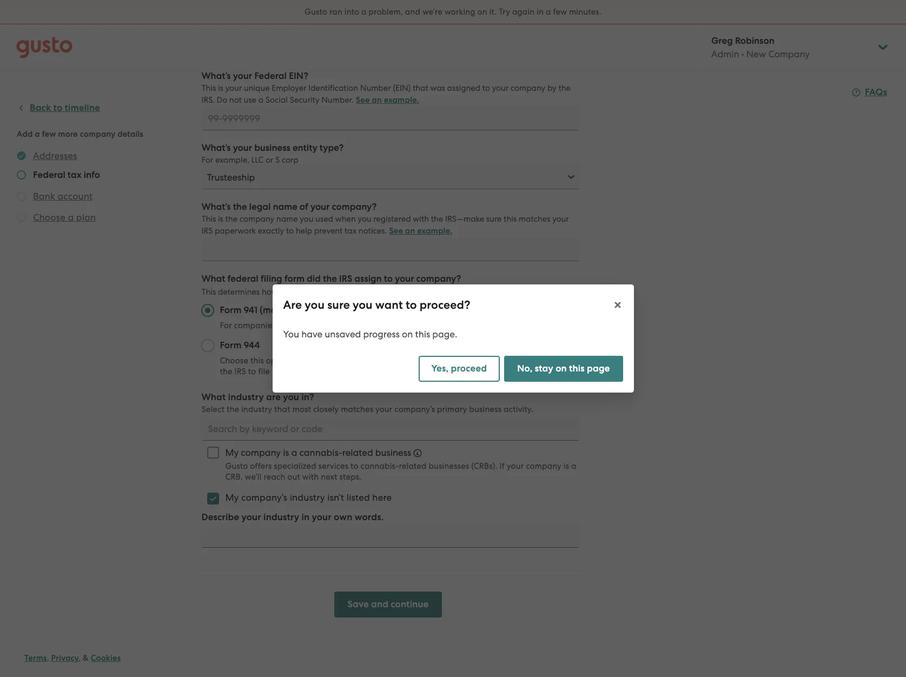 Task type: describe. For each thing, give the bounding box(es) containing it.
most
[[293, 405, 311, 415]]

to inside gusto offers specialized services to cannabis-related businesses (crbs). if your company is a crb, we'll reach out with next steps.
[[351, 462, 359, 471]]

industry left are
[[228, 392, 264, 403]]

home image
[[16, 37, 73, 58]]

is inside this is the company name you used when you registered with the irs—make sure this matches your irs paperwork exactly to help prevent tax notices.
[[218, 214, 223, 224]]

a inside form 944 choose this option only if you see "form 944" on your irs paperwork or you were notified by the irs to file form 944 this year—this is for companies that file federal taxes once a year.
[[534, 367, 539, 377]]

company inside this is the company name you used when you registered with the irs—make sure this matches your irs paperwork exactly to help prevent tax notices.
[[240, 214, 274, 224]]

you down "files"
[[353, 298, 373, 312]]

and inside button
[[371, 599, 389, 610]]

identification
[[309, 83, 358, 93]]

an for what's the legal name of your company?
[[405, 226, 415, 236]]

year.
[[541, 367, 560, 377]]

sure inside this is the company name you used when you registered with the irs—make sure this matches your irs paperwork exactly to help prevent tax notices.
[[486, 214, 502, 224]]

that inside this is your unique employer identification number (ein) that was assigned to your company by the irs. do not use a social security number.
[[413, 83, 429, 93]]

see for what's your federal ein?
[[356, 95, 370, 105]]

words.
[[355, 512, 384, 523]]

stay
[[535, 363, 554, 375]]

employer
[[272, 83, 307, 93]]

the inside this is your unique employer identification number (ein) that was assigned to your company by the irs. do not use a social security number.
[[559, 83, 571, 93]]

corp
[[282, 155, 299, 165]]

no,
[[518, 363, 533, 375]]

for
[[373, 367, 384, 377]]

that inside the form 941 (most common) for companies that file federal taxes each quarter.
[[278, 321, 294, 331]]

1 vertical spatial in
[[302, 512, 310, 523]]

taxes.
[[402, 287, 424, 297]]

ein?
[[289, 70, 309, 82]]

0 vertical spatial name
[[273, 201, 298, 213]]

save and continue
[[348, 599, 429, 610]]

0 horizontal spatial company's
[[241, 493, 288, 503]]

this is your unique employer identification number (ein) that was assigned to your company by the irs. do not use a social security number.
[[202, 83, 571, 105]]

industry down "my company's industry isn't listed here"
[[264, 512, 299, 523]]

what's the legal name of your company?
[[202, 201, 377, 213]]

with inside gusto offers specialized services to cannabis-related businesses (crbs). if your company is a crb, we'll reach out with next steps.
[[302, 472, 319, 482]]

this left option
[[251, 356, 264, 366]]

what industry are you in? select the industry that most closely matches your company's primary business activity.
[[202, 392, 534, 415]]

gusto for gusto offers specialized services to cannabis-related businesses (crbs). if your company is a crb, we'll reach out with next steps.
[[225, 462, 248, 471]]

when
[[335, 214, 356, 224]]

you inside what industry are you in? select the industry that most closely matches your company's primary business activity.
[[283, 392, 299, 403]]

out
[[288, 472, 300, 482]]

you right are
[[305, 298, 325, 312]]

for inside what's your business entity type? for example, llc or s corp
[[202, 155, 213, 165]]

a inside gusto offers specialized services to cannabis-related businesses (crbs). if your company is a crb, we'll reach out with next steps.
[[572, 462, 577, 471]]

what federal filing form did the irs assign to your company? this determines how often your company files federal taxes.
[[202, 273, 461, 297]]

did
[[307, 273, 321, 285]]

common)
[[286, 305, 326, 316]]

we'll
[[245, 472, 262, 482]]

what's for what's your business entity type? for example, llc or s corp
[[202, 142, 231, 154]]

page.
[[433, 329, 457, 340]]

you left 'were'
[[493, 356, 507, 366]]

this for what's your federal ein?
[[202, 83, 216, 93]]

form 944 choose this option only if you see "form 944" on your irs paperwork or you were notified by the irs to file form 944 this year—this is for companies that file federal taxes once a year.
[[220, 340, 571, 377]]

are you sure you want to proceed?
[[283, 298, 471, 312]]

working
[[445, 7, 476, 17]]

federal inside form 944 choose this option only if you see "form 944" on your irs paperwork or you were notified by the irs to file form 944 this year—this is for companies that file federal taxes once a year.
[[462, 367, 489, 377]]

form for form 944
[[220, 340, 242, 351]]

llc
[[251, 155, 264, 165]]

often
[[280, 287, 300, 297]]

is inside form 944 choose this option only if you see "form 944" on your irs paperwork or you were notified by the irs to file form 944 this year—this is for companies that file federal taxes once a year.
[[365, 367, 371, 377]]

listed
[[347, 493, 370, 503]]

are
[[283, 298, 302, 312]]

0 vertical spatial 944
[[244, 340, 260, 351]]

business inside what's your business entity type? for example, llc or s corp
[[254, 142, 291, 154]]

want
[[376, 298, 403, 312]]

year—this
[[326, 367, 363, 377]]

faqs button
[[852, 86, 888, 99]]

federal inside the form 941 (most common) for companies that file federal taxes each quarter.
[[310, 321, 337, 331]]

cookies
[[91, 654, 121, 664]]

entity
[[293, 142, 318, 154]]

steps.
[[340, 472, 362, 482]]

related inside gusto offers specialized services to cannabis-related businesses (crbs). if your company is a crb, we'll reach out with next steps.
[[399, 462, 427, 471]]

see an example. button for what's your federal ein?
[[356, 94, 419, 107]]

primary
[[437, 405, 467, 415]]

example. for what's your federal ein?
[[384, 95, 419, 105]]

save
[[348, 599, 369, 610]]

notices.
[[359, 226, 387, 236]]

use
[[244, 95, 257, 105]]

no, stay on this page button
[[505, 356, 623, 382]]

irs.
[[202, 95, 215, 105]]

prevent
[[314, 226, 343, 236]]

businesses
[[429, 462, 469, 471]]

1 vertical spatial 944
[[294, 367, 308, 377]]

was
[[430, 83, 445, 93]]

privacy
[[51, 654, 79, 664]]

filing
[[261, 273, 282, 285]]

irs inside what federal filing form did the irs assign to your company? this determines how often your company files federal taxes.
[[339, 273, 352, 285]]

this for what's the legal name of your company?
[[202, 214, 216, 224]]

tax
[[345, 226, 357, 236]]

determines
[[218, 287, 260, 297]]

to inside this is your unique employer identification number (ein) that was assigned to your company by the irs. do not use a social security number.
[[483, 83, 490, 93]]

1 horizontal spatial in
[[537, 7, 544, 17]]

terms , privacy , & cookies
[[24, 654, 121, 664]]

have
[[302, 329, 323, 340]]

company inside what federal filing form did the irs assign to your company? this determines how often your company files federal taxes.
[[320, 287, 355, 297]]

Describe your industry in your own words. field
[[202, 524, 580, 548]]

reach
[[264, 472, 285, 482]]

once
[[514, 367, 532, 377]]

assign
[[355, 273, 382, 285]]

terms link
[[24, 654, 47, 664]]

into
[[345, 7, 359, 17]]

matches inside what industry are you in? select the industry that most closely matches your company's primary business activity.
[[341, 405, 374, 415]]

in?
[[302, 392, 314, 403]]

your inside this is the company name you used when you registered with the irs—make sure this matches your irs paperwork exactly to help prevent tax notices.
[[553, 214, 569, 224]]

federal up want
[[374, 287, 400, 297]]

security
[[290, 95, 320, 105]]

we're
[[423, 7, 443, 17]]

closely
[[313, 405, 339, 415]]

example. for what's the legal name of your company?
[[417, 226, 453, 236]]

legal
[[249, 201, 271, 213]]

specialized
[[274, 462, 317, 471]]

to inside this is the company name you used when you registered with the irs—make sure this matches your irs paperwork exactly to help prevent tax notices.
[[286, 226, 294, 236]]

"form
[[350, 356, 372, 366]]

isn't
[[328, 493, 344, 503]]

is inside gusto offers specialized services to cannabis-related businesses (crbs). if your company is a crb, we'll reach out with next steps.
[[564, 462, 569, 471]]

this inside this is the company name you used when you registered with the irs—make sure this matches your irs paperwork exactly to help prevent tax notices.
[[504, 214, 517, 224]]

are
[[266, 392, 281, 403]]

sure inside dialog
[[328, 298, 350, 312]]

own
[[334, 512, 353, 523]]

(most
[[260, 305, 284, 316]]

to inside form 944 choose this option only if you see "form 944" on your irs paperwork or you were notified by the irs to file form 944 this year—this is for companies that file federal taxes once a year.
[[248, 367, 256, 377]]

example,
[[215, 155, 249, 165]]

are you sure you want to proceed? dialog
[[273, 285, 634, 393]]

activity.
[[504, 405, 534, 415]]

(crbs).
[[472, 462, 498, 471]]

your inside gusto offers specialized services to cannabis-related businesses (crbs). if your company is a crb, we'll reach out with next steps.
[[507, 462, 524, 471]]

944"
[[374, 356, 392, 366]]

for inside the form 941 (most common) for companies that file federal taxes each quarter.
[[220, 321, 232, 331]]

my company's industry isn't listed here
[[225, 493, 392, 503]]

quarter.
[[383, 321, 413, 331]]



Task type: locate. For each thing, give the bounding box(es) containing it.
you up notices. in the top of the page
[[358, 214, 372, 224]]

it.
[[490, 7, 497, 17]]

problem,
[[369, 7, 403, 17]]

what's for what's the legal name of your company?
[[202, 201, 231, 213]]

0 horizontal spatial by
[[548, 83, 557, 93]]

see an example. down number
[[356, 95, 419, 105]]

related
[[342, 448, 373, 458], [399, 462, 427, 471]]

1 , from the left
[[47, 654, 49, 664]]

industry up describe your industry in your own words.
[[290, 493, 325, 503]]

a inside this is your unique employer identification number (ein) that was assigned to your company by the irs. do not use a social security number.
[[259, 95, 264, 105]]

0 horizontal spatial see
[[356, 95, 370, 105]]

2 , from the left
[[79, 654, 81, 664]]

or
[[266, 155, 273, 165], [483, 356, 490, 366]]

1 vertical spatial companies
[[386, 367, 428, 377]]

select
[[202, 405, 225, 415]]

company? inside what federal filing form did the irs assign to your company? this determines how often your company files federal taxes.
[[417, 273, 461, 285]]

form for form 941 (most common)
[[220, 305, 242, 316]]

that left proceed
[[430, 367, 446, 377]]

My company's industry isn't listed here checkbox
[[202, 487, 225, 511]]

business up gusto offers specialized services to cannabis-related businesses (crbs). if your company is a crb, we'll reach out with next steps.
[[375, 448, 411, 458]]

your inside form 944 choose this option only if you see "form 944" on your irs paperwork or you were notified by the irs to file form 944 this year—this is for companies that file federal taxes once a year.
[[406, 356, 422, 366]]

you up help
[[300, 214, 314, 224]]

1 vertical spatial form
[[220, 340, 242, 351]]

sure right irs—make
[[486, 214, 502, 224]]

1 horizontal spatial company?
[[417, 273, 461, 285]]

my down crb,
[[225, 493, 239, 503]]

business up s
[[254, 142, 291, 154]]

companies inside form 944 choose this option only if you see "form 944" on your irs paperwork or you were notified by the irs to file form 944 this year—this is for companies that file federal taxes once a year.
[[386, 367, 428, 377]]

notified
[[529, 356, 559, 366]]

yes, proceed button
[[419, 356, 500, 382]]

see an example. down registered at top
[[389, 226, 453, 236]]

1 horizontal spatial gusto
[[305, 7, 328, 17]]

sure down what federal filing form did the irs assign to your company? this determines how often your company files federal taxes.
[[328, 298, 350, 312]]

to up steps.
[[351, 462, 359, 471]]

this left page.
[[415, 329, 430, 340]]

0 horizontal spatial companies
[[234, 321, 276, 331]]

1 horizontal spatial with
[[413, 214, 429, 224]]

2 vertical spatial form
[[272, 367, 292, 377]]

1 vertical spatial taxes
[[491, 367, 511, 377]]

1 horizontal spatial companies
[[386, 367, 428, 377]]

by inside form 944 choose this option only if you see "form 944" on your irs paperwork or you were notified by the irs to file form 944 this year—this is for companies that file federal taxes once a year.
[[561, 356, 571, 366]]

1 horizontal spatial 944
[[294, 367, 308, 377]]

1 what from the top
[[202, 273, 225, 285]]

irs inside this is the company name you used when you registered with the irs—make sure this matches your irs paperwork exactly to help prevent tax notices.
[[202, 226, 213, 236]]

companies down "944""
[[386, 367, 428, 377]]

what's your business entity type? for example, llc or s corp
[[202, 142, 344, 165]]

this inside what federal filing form did the irs assign to your company? this determines how often your company files federal taxes.
[[202, 287, 216, 297]]

1 horizontal spatial for
[[220, 321, 232, 331]]

0 vertical spatial related
[[342, 448, 373, 458]]

1 vertical spatial matches
[[341, 405, 374, 415]]

companies
[[234, 321, 276, 331], [386, 367, 428, 377]]

that down are
[[274, 405, 290, 415]]

or inside form 944 choose this option only if you see "form 944" on your irs paperwork or you were notified by the irs to file form 944 this year—this is for companies that file federal taxes once a year.
[[483, 356, 490, 366]]

0 vertical spatial companies
[[234, 321, 276, 331]]

an down number
[[372, 95, 382, 105]]

0 horizontal spatial business
[[254, 142, 291, 154]]

1 vertical spatial with
[[302, 472, 319, 482]]

this left the page
[[569, 363, 585, 375]]

see down number
[[356, 95, 370, 105]]

name left of at the top left of the page
[[273, 201, 298, 213]]

0 horizontal spatial file
[[258, 367, 270, 377]]

the
[[559, 83, 571, 93], [233, 201, 247, 213], [225, 214, 238, 224], [431, 214, 443, 224], [323, 273, 337, 285], [220, 367, 232, 377], [227, 405, 239, 415]]

0 vertical spatial see
[[356, 95, 370, 105]]

1 vertical spatial name
[[276, 214, 298, 224]]

1 vertical spatial business
[[470, 405, 502, 415]]

example. down (ein)
[[384, 95, 419, 105]]

this
[[504, 214, 517, 224], [415, 329, 430, 340], [251, 356, 264, 366], [569, 363, 585, 375], [310, 367, 324, 377]]

to inside what federal filing form did the irs assign to your company? this determines how often your company files federal taxes.
[[384, 273, 393, 285]]

1 horizontal spatial an
[[405, 226, 415, 236]]

1 this from the top
[[202, 83, 216, 93]]

0 vertical spatial company's
[[395, 405, 435, 415]]

option
[[266, 356, 291, 366]]

no, stay on this page
[[518, 363, 610, 375]]

1 horizontal spatial paperwork
[[438, 356, 480, 366]]

files
[[357, 287, 372, 297]]

taxes down 'were'
[[491, 367, 511, 377]]

see an example. button down registered at top
[[389, 225, 453, 238]]

my up crb,
[[225, 448, 239, 458]]

file inside the form 941 (most common) for companies that file federal taxes each quarter.
[[296, 321, 308, 331]]

a
[[362, 7, 367, 17], [546, 7, 551, 17], [259, 95, 264, 105], [534, 367, 539, 377], [292, 448, 297, 458], [572, 462, 577, 471]]

0 horizontal spatial related
[[342, 448, 373, 458]]

0 horizontal spatial with
[[302, 472, 319, 482]]

for down the determines
[[220, 321, 232, 331]]

0 vertical spatial sure
[[486, 214, 502, 224]]

what's left legal
[[202, 201, 231, 213]]

3 this from the top
[[202, 287, 216, 297]]

0 horizontal spatial gusto
[[225, 462, 248, 471]]

form
[[285, 273, 305, 285]]

None checkbox
[[202, 441, 225, 465]]

0 horizontal spatial an
[[372, 95, 382, 105]]

3 what's from the top
[[202, 201, 231, 213]]

1 vertical spatial by
[[561, 356, 571, 366]]

to down choose
[[248, 367, 256, 377]]

0 horizontal spatial sure
[[328, 298, 350, 312]]

0 horizontal spatial for
[[202, 155, 213, 165]]

by inside this is your unique employer identification number (ein) that was assigned to your company by the irs. do not use a social security number.
[[548, 83, 557, 93]]

the inside what industry are you in? select the industry that most closely matches your company's primary business activity.
[[227, 405, 239, 415]]

gusto ran into a problem, and we're working on it. try again in a few minutes.
[[305, 7, 602, 17]]

cannabis- inside gusto offers specialized services to cannabis-related businesses (crbs). if your company is a crb, we'll reach out with next steps.
[[361, 462, 399, 471]]

1 horizontal spatial company's
[[395, 405, 435, 415]]

1 horizontal spatial file
[[296, 321, 308, 331]]

2 vertical spatial what's
[[202, 201, 231, 213]]

do
[[217, 95, 227, 105]]

0 vertical spatial what's
[[202, 70, 231, 82]]

my for my company's industry isn't listed here
[[225, 493, 239, 503]]

1 horizontal spatial see
[[389, 226, 403, 236]]

you
[[283, 329, 299, 340]]

matches
[[519, 214, 551, 224], [341, 405, 374, 415]]

941
[[244, 305, 258, 316]]

see an example. button
[[356, 94, 419, 107], [389, 225, 453, 238]]

0 vertical spatial matches
[[519, 214, 551, 224]]

matches inside this is the company name you used when you registered with the irs—make sure this matches your irs paperwork exactly to help prevent tax notices.
[[519, 214, 551, 224]]

1 vertical spatial gusto
[[225, 462, 248, 471]]

1 vertical spatial company?
[[417, 273, 461, 285]]

1 horizontal spatial related
[[399, 462, 427, 471]]

2 what from the top
[[202, 392, 226, 403]]

form up choose
[[220, 340, 242, 351]]

, left &
[[79, 654, 81, 664]]

paperwork inside form 944 choose this option only if you see "form 944" on your irs paperwork or you were notified by the irs to file form 944 this year—this is for companies that file federal taxes once a year.
[[438, 356, 480, 366]]

name
[[273, 201, 298, 213], [276, 214, 298, 224]]

this
[[202, 83, 216, 93], [202, 214, 216, 224], [202, 287, 216, 297]]

if
[[312, 356, 317, 366]]

1 vertical spatial see an example. button
[[389, 225, 453, 238]]

related up steps.
[[342, 448, 373, 458]]

unique
[[244, 83, 270, 93]]

None radio
[[202, 304, 215, 317], [202, 339, 215, 352], [202, 304, 215, 317], [202, 339, 215, 352]]

name inside this is the company name you used when you registered with the irs—make sure this matches your irs paperwork exactly to help prevent tax notices.
[[276, 214, 298, 224]]

this down 'if'
[[310, 367, 324, 377]]

what for federal
[[202, 273, 225, 285]]

taxes
[[340, 321, 360, 331], [491, 367, 511, 377]]

0 vertical spatial company?
[[332, 201, 377, 213]]

registered
[[374, 214, 411, 224]]

2 horizontal spatial file
[[448, 367, 460, 377]]

(ein)
[[393, 83, 411, 93]]

0 horizontal spatial ,
[[47, 654, 49, 664]]

form down the determines
[[220, 305, 242, 316]]

this right irs—make
[[504, 214, 517, 224]]

my for my company is a cannabis-related business
[[225, 448, 239, 458]]

0 horizontal spatial company?
[[332, 201, 377, 213]]

social
[[266, 95, 288, 105]]

What's your Federal EIN? text field
[[202, 107, 580, 130]]

0 horizontal spatial in
[[302, 512, 310, 523]]

and right save
[[371, 599, 389, 610]]

on right progress
[[402, 329, 413, 340]]

on right "944""
[[394, 356, 403, 366]]

944 up choose
[[244, 340, 260, 351]]

0 vertical spatial for
[[202, 155, 213, 165]]

this inside this is the company name you used when you registered with the irs—make sure this matches your irs paperwork exactly to help prevent tax notices.
[[202, 214, 216, 224]]

, left "privacy"
[[47, 654, 49, 664]]

assigned
[[447, 83, 481, 93]]

1 vertical spatial sure
[[328, 298, 350, 312]]

1 horizontal spatial taxes
[[491, 367, 511, 377]]

0 vertical spatial cannabis-
[[300, 448, 342, 458]]

an down registered at top
[[405, 226, 415, 236]]

the inside what federal filing form did the irs assign to your company? this determines how often your company files federal taxes.
[[323, 273, 337, 285]]

what inside what federal filing form did the irs assign to your company? this determines how often your company files federal taxes.
[[202, 273, 225, 285]]

0 horizontal spatial or
[[266, 155, 273, 165]]

company?
[[332, 201, 377, 213], [417, 273, 461, 285]]

taxes left each
[[340, 321, 360, 331]]

what's your federal ein?
[[202, 70, 309, 82]]

1 horizontal spatial by
[[561, 356, 571, 366]]

1 horizontal spatial sure
[[486, 214, 502, 224]]

company's left primary
[[395, 405, 435, 415]]

were
[[509, 356, 527, 366]]

0 horizontal spatial matches
[[341, 405, 374, 415]]

what up select
[[202, 392, 226, 403]]

to inside dialog
[[406, 298, 417, 312]]

1 horizontal spatial or
[[483, 356, 490, 366]]

this inside button
[[569, 363, 585, 375]]

company? up when
[[332, 201, 377, 213]]

page
[[587, 363, 610, 375]]

you up the "most"
[[283, 392, 299, 403]]

with
[[413, 214, 429, 224], [302, 472, 319, 482]]

what's for what's your federal ein?
[[202, 70, 231, 82]]

1 what's from the top
[[202, 70, 231, 82]]

help
[[296, 226, 312, 236]]

for
[[202, 155, 213, 165], [220, 321, 232, 331]]

0 vertical spatial form
[[220, 305, 242, 316]]

944 down only
[[294, 367, 308, 377]]

gusto offers specialized services to cannabis-related businesses (crbs). if your company is a crb, we'll reach out with next steps.
[[225, 462, 577, 482]]

you right 'if'
[[319, 356, 333, 366]]

for left example,
[[202, 155, 213, 165]]

what inside what industry are you in? select the industry that most closely matches your company's primary business activity.
[[202, 392, 226, 403]]

that left was
[[413, 83, 429, 93]]

name down what's the legal name of your company?
[[276, 214, 298, 224]]

see an example. button down number
[[356, 94, 419, 107]]

1 vertical spatial and
[[371, 599, 389, 610]]

1 vertical spatial company's
[[241, 493, 288, 503]]

progress
[[363, 329, 400, 340]]

yes, proceed
[[432, 363, 487, 375]]

describe your industry in your own words.
[[202, 512, 384, 523]]

example.
[[384, 95, 419, 105], [417, 226, 453, 236]]

business inside what industry are you in? select the industry that most closely matches your company's primary business activity.
[[470, 405, 502, 415]]

0 vertical spatial or
[[266, 155, 273, 165]]

number
[[360, 83, 391, 93]]

your inside what industry are you in? select the industry that most closely matches your company's primary business activity.
[[376, 405, 393, 415]]

or inside what's your business entity type? for example, llc or s corp
[[266, 155, 273, 165]]

0 vertical spatial with
[[413, 214, 429, 224]]

again
[[512, 7, 535, 17]]

you have unsaved progress on this page.
[[283, 329, 457, 340]]

irs—make
[[445, 214, 484, 224]]

0 vertical spatial by
[[548, 83, 557, 93]]

&
[[83, 654, 89, 664]]

by
[[548, 83, 557, 93], [561, 356, 571, 366]]

1 horizontal spatial ,
[[79, 654, 81, 664]]

this is the company name you used when you registered with the irs—make sure this matches your irs paperwork exactly to help prevent tax notices.
[[202, 214, 569, 236]]

next
[[321, 472, 338, 482]]

0 vertical spatial gusto
[[305, 7, 328, 17]]

company inside this is your unique employer identification number (ein) that was assigned to your company by the irs. do not use a social security number.
[[511, 83, 546, 93]]

company's down reach
[[241, 493, 288, 503]]

industry down are
[[241, 405, 272, 415]]

0 vertical spatial an
[[372, 95, 382, 105]]

what for industry
[[202, 392, 226, 403]]

what up the determines
[[202, 273, 225, 285]]

0 horizontal spatial paperwork
[[215, 226, 256, 236]]

or left s
[[266, 155, 273, 165]]

here
[[373, 493, 392, 503]]

what's inside what's your business entity type? for example, llc or s corp
[[202, 142, 231, 154]]

1 horizontal spatial and
[[405, 7, 421, 17]]

0 horizontal spatial cannabis-
[[300, 448, 342, 458]]

irs
[[202, 226, 213, 236], [339, 273, 352, 285], [425, 356, 436, 366], [235, 367, 246, 377]]

to down taxes.
[[406, 298, 417, 312]]

how
[[262, 287, 278, 297]]

form inside the form 941 (most common) for companies that file federal taxes each quarter.
[[220, 305, 242, 316]]

2 horizontal spatial business
[[470, 405, 502, 415]]

company inside gusto offers specialized services to cannabis-related businesses (crbs). if your company is a crb, we'll reach out with next steps.
[[526, 462, 562, 471]]

with inside this is the company name you used when you registered with the irs—make sure this matches your irs paperwork exactly to help prevent tax notices.
[[413, 214, 429, 224]]

0 vertical spatial what
[[202, 273, 225, 285]]

federal right yes,
[[462, 367, 489, 377]]

2 vertical spatial this
[[202, 287, 216, 297]]

944
[[244, 340, 260, 351], [294, 367, 308, 377]]

0 vertical spatial example.
[[384, 95, 419, 105]]

unsaved
[[325, 329, 361, 340]]

proceed?
[[420, 298, 471, 312]]

companies down 941
[[234, 321, 276, 331]]

1 vertical spatial see an example.
[[389, 226, 453, 236]]

yes,
[[432, 363, 449, 375]]

1 vertical spatial my
[[225, 493, 239, 503]]

with right registered at top
[[413, 214, 429, 224]]

gusto left ran on the top
[[305, 7, 328, 17]]

or left 'were'
[[483, 356, 490, 366]]

few
[[553, 7, 567, 17]]

gusto inside gusto offers specialized services to cannabis-related businesses (crbs). if your company is a crb, we'll reach out with next steps.
[[225, 462, 248, 471]]

choose
[[220, 356, 248, 366]]

taxes inside the form 941 (most common) for companies that file federal taxes each quarter.
[[340, 321, 360, 331]]

my company is a cannabis-related business
[[225, 448, 411, 458]]

what's up example,
[[202, 142, 231, 154]]

your inside what's your business entity type? for example, llc or s corp
[[233, 142, 252, 154]]

to
[[483, 83, 490, 93], [286, 226, 294, 236], [384, 273, 393, 285], [406, 298, 417, 312], [248, 367, 256, 377], [351, 462, 359, 471]]

what's
[[202, 70, 231, 82], [202, 142, 231, 154], [202, 201, 231, 213]]

industry
[[228, 392, 264, 403], [241, 405, 272, 415], [290, 493, 325, 503], [264, 512, 299, 523]]

cannabis- up services
[[300, 448, 342, 458]]

1 horizontal spatial matches
[[519, 214, 551, 224]]

in right again
[[537, 7, 544, 17]]

2 my from the top
[[225, 493, 239, 503]]

1 vertical spatial an
[[405, 226, 415, 236]]

on inside button
[[556, 363, 567, 375]]

1 vertical spatial or
[[483, 356, 490, 366]]

0 vertical spatial in
[[537, 7, 544, 17]]

0 vertical spatial paperwork
[[215, 226, 256, 236]]

company? up proceed?
[[417, 273, 461, 285]]

see down registered at top
[[389, 226, 403, 236]]

number.
[[322, 95, 354, 105]]

What's the legal name of your company? text field
[[202, 238, 580, 261]]

in down "my company's industry isn't listed here"
[[302, 512, 310, 523]]

federal
[[254, 70, 287, 82]]

1 vertical spatial see
[[389, 226, 403, 236]]

1 vertical spatial for
[[220, 321, 232, 331]]

form down option
[[272, 367, 292, 377]]

services
[[319, 462, 349, 471]]

1 horizontal spatial business
[[375, 448, 411, 458]]

and left we're
[[405, 7, 421, 17]]

2 this from the top
[[202, 214, 216, 224]]

that inside what industry are you in? select the industry that most closely matches your company's primary business activity.
[[274, 405, 290, 415]]

business left activity.
[[470, 405, 502, 415]]

example. down irs—make
[[417, 226, 453, 236]]

1 vertical spatial what's
[[202, 142, 231, 154]]

see an example. button for what's the legal name of your company?
[[389, 225, 453, 238]]

1 vertical spatial this
[[202, 214, 216, 224]]

1 vertical spatial related
[[399, 462, 427, 471]]

on left it.
[[478, 7, 488, 17]]

see for what's the legal name of your company?
[[389, 226, 403, 236]]

an for what's your federal ein?
[[372, 95, 382, 105]]

what
[[202, 273, 225, 285], [202, 392, 226, 403]]

file
[[296, 321, 308, 331], [258, 367, 270, 377], [448, 367, 460, 377]]

what's up do
[[202, 70, 231, 82]]

related left businesses
[[399, 462, 427, 471]]

sure
[[486, 214, 502, 224], [328, 298, 350, 312]]

with right out
[[302, 472, 319, 482]]

an
[[372, 95, 382, 105], [405, 226, 415, 236]]

each
[[362, 321, 381, 331]]

is inside this is your unique employer identification number (ein) that was assigned to your company by the irs. do not use a social security number.
[[218, 83, 223, 93]]

see an example. for what's your federal ein?
[[356, 95, 419, 105]]

2 vertical spatial business
[[375, 448, 411, 458]]

minutes.
[[569, 7, 602, 17]]

cannabis-
[[300, 448, 342, 458], [361, 462, 399, 471]]

1 my from the top
[[225, 448, 239, 458]]

paperwork inside this is the company name you used when you registered with the irs—make sure this matches your irs paperwork exactly to help prevent tax notices.
[[215, 226, 256, 236]]

form 941 (most common) for companies that file federal taxes each quarter.
[[220, 305, 413, 331]]

to right assigned
[[483, 83, 490, 93]]

company's inside what industry are you in? select the industry that most closely matches your company's primary business activity.
[[395, 405, 435, 415]]

0 vertical spatial this
[[202, 83, 216, 93]]

on right stay
[[556, 363, 567, 375]]

offers
[[250, 462, 272, 471]]

taxes inside form 944 choose this option only if you see "form 944" on your irs paperwork or you were notified by the irs to file form 944 this year—this is for companies that file federal taxes once a year.
[[491, 367, 511, 377]]

0 vertical spatial business
[[254, 142, 291, 154]]

the inside form 944 choose this option only if you see "form 944" on your irs paperwork or you were notified by the irs to file form 944 this year—this is for companies that file federal taxes once a year.
[[220, 367, 232, 377]]

federal down common)
[[310, 321, 337, 331]]

1 vertical spatial what
[[202, 392, 226, 403]]

0 horizontal spatial and
[[371, 599, 389, 610]]

proceed
[[451, 363, 487, 375]]

0 vertical spatial see an example. button
[[356, 94, 419, 107]]

to right assign
[[384, 273, 393, 285]]

see
[[356, 95, 370, 105], [389, 226, 403, 236]]

to left help
[[286, 226, 294, 236]]

0 vertical spatial my
[[225, 448, 239, 458]]

type?
[[320, 142, 344, 154]]

0 horizontal spatial 944
[[244, 340, 260, 351]]

federal
[[228, 273, 259, 285], [374, 287, 400, 297], [310, 321, 337, 331], [462, 367, 489, 377]]

cannabis- up steps.
[[361, 462, 399, 471]]

2 what's from the top
[[202, 142, 231, 154]]

see an example. for what's the legal name of your company?
[[389, 226, 453, 236]]

s
[[275, 155, 280, 165]]

gusto for gusto ran into a problem, and we're working on it. try again in a few minutes.
[[305, 7, 328, 17]]

on inside form 944 choose this option only if you see "form 944" on your irs paperwork or you were notified by the irs to file form 944 this year—this is for companies that file federal taxes once a year.
[[394, 356, 403, 366]]

account menu element
[[698, 24, 890, 70]]

this inside this is your unique employer identification number (ein) that was assigned to your company by the irs. do not use a social security number.
[[202, 83, 216, 93]]

federal up the determines
[[228, 273, 259, 285]]

companies inside the form 941 (most common) for companies that file federal taxes each quarter.
[[234, 321, 276, 331]]

that down '(most'
[[278, 321, 294, 331]]

that inside form 944 choose this option only if you see "form 944" on your irs paperwork or you were notified by the irs to file form 944 this year—this is for companies that file federal taxes once a year.
[[430, 367, 446, 377]]

gusto up crb,
[[225, 462, 248, 471]]



Task type: vqa. For each thing, say whether or not it's contained in the screenshot.
"EXAMPLE"
no



